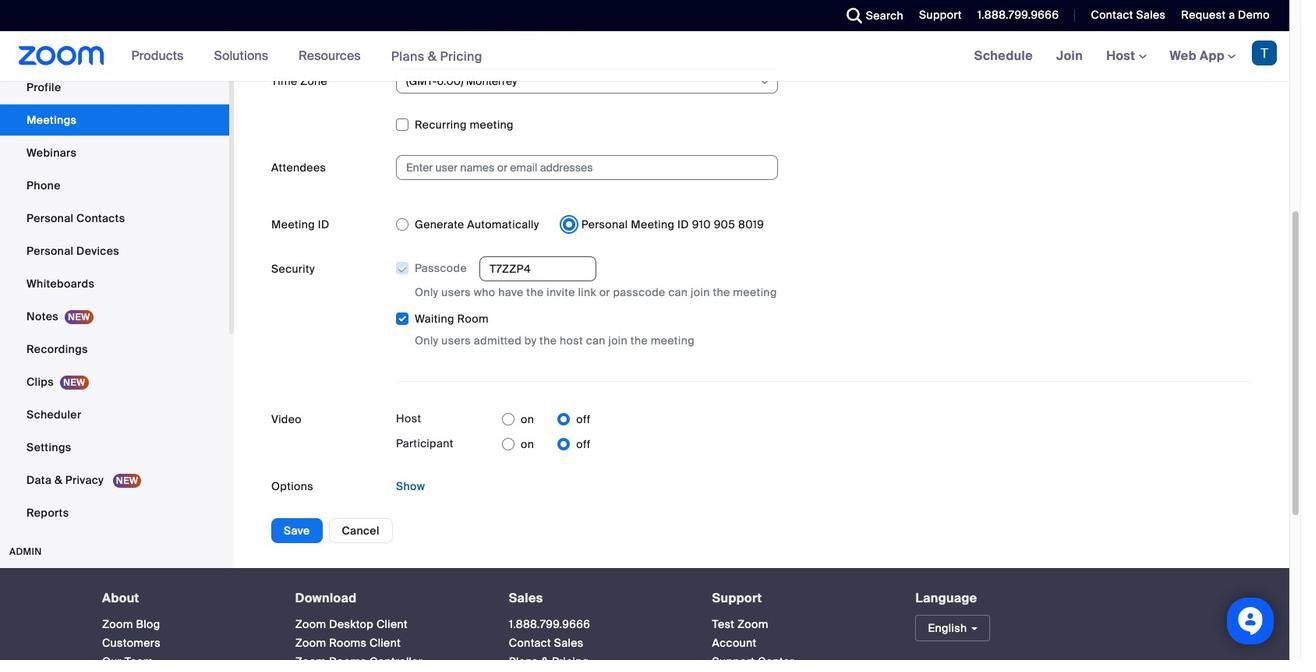 Task type: vqa. For each thing, say whether or not it's contained in the screenshot.


Task type: locate. For each thing, give the bounding box(es) containing it.
about link
[[102, 590, 139, 607]]

whiteboards
[[27, 277, 94, 291]]

None text field
[[480, 257, 597, 282]]

plans
[[391, 48, 425, 64]]

1 vertical spatial join
[[609, 334, 628, 348]]

personal down persistent chat, enter email address,enter user names or email addresses text field
[[581, 218, 628, 232]]

test zoom account
[[712, 617, 769, 650]]

only up waiting
[[415, 286, 439, 300]]

solutions
[[214, 48, 268, 64]]

host up participant
[[396, 412, 421, 426]]

profile
[[27, 80, 61, 95]]

2 on from the top
[[521, 438, 534, 452]]

1 vertical spatial support
[[712, 590, 762, 607]]

contact sales
[[1091, 8, 1166, 22]]

1.888.799.9666 for 1.888.799.9666
[[978, 8, 1059, 22]]

personal for personal contacts
[[27, 211, 74, 226]]

0 horizontal spatial meeting
[[271, 218, 315, 232]]

automatically
[[467, 218, 539, 232]]

1 horizontal spatial meeting
[[631, 218, 675, 232]]

2 users from the top
[[442, 334, 471, 348]]

time
[[271, 74, 297, 88]]

0 horizontal spatial host
[[396, 412, 421, 426]]

1.888.799.9666 link
[[509, 617, 591, 631]]

0 horizontal spatial &
[[54, 473, 62, 488]]

contact down 1.888.799.9666 link
[[509, 636, 551, 650]]

1 off from the top
[[576, 413, 591, 427]]

0 horizontal spatial meeting
[[470, 118, 514, 132]]

id left 910 at top
[[678, 218, 689, 232]]

personal
[[27, 211, 74, 226], [581, 218, 628, 232], [27, 244, 74, 258]]

test zoom link
[[712, 617, 769, 631]]

host button
[[1107, 48, 1147, 64]]

2 vertical spatial sales
[[554, 636, 584, 650]]

1 vertical spatial on
[[521, 438, 534, 452]]

1.888.799.9666 down sales link in the bottom left of the page
[[509, 617, 591, 631]]

personal meeting id 910 905 8019
[[581, 218, 764, 232]]

zoom
[[102, 617, 133, 631], [295, 617, 326, 631], [738, 617, 769, 631], [295, 636, 326, 650]]

passcode
[[613, 286, 666, 300]]

scheduler link
[[0, 399, 229, 431]]

personal contacts
[[27, 211, 125, 226]]

can right host
[[586, 334, 606, 348]]

meeting down 8019
[[733, 286, 777, 300]]

0 horizontal spatial join
[[609, 334, 628, 348]]

host option group
[[502, 407, 591, 432]]

recurring meeting
[[415, 118, 514, 132]]

the down 905 in the top right of the page
[[713, 286, 730, 300]]

demo
[[1238, 8, 1270, 22]]

personal inside meeting id option group
[[581, 218, 628, 232]]

personal for personal meeting id 910 905 8019
[[581, 218, 628, 232]]

personal down phone
[[27, 211, 74, 226]]

banner
[[0, 31, 1290, 82]]

0 horizontal spatial 1.888.799.9666
[[509, 617, 591, 631]]

1 horizontal spatial 1.888.799.9666
[[978, 8, 1059, 22]]

0 vertical spatial &
[[428, 48, 437, 64]]

request
[[1182, 8, 1226, 22]]

the
[[527, 286, 544, 300], [713, 286, 730, 300], [540, 334, 557, 348], [631, 334, 648, 348]]

reports link
[[0, 498, 229, 529]]

off down the host option group
[[576, 438, 591, 452]]

schedule link
[[963, 31, 1045, 81]]

meeting left 910 at top
[[631, 218, 675, 232]]

1 users from the top
[[442, 286, 471, 300]]

sales down 1.888.799.9666 link
[[554, 636, 584, 650]]

& inside product information navigation
[[428, 48, 437, 64]]

meeting down passcode
[[651, 334, 695, 348]]

2 only from the top
[[415, 334, 439, 348]]

0 vertical spatial on
[[521, 413, 534, 427]]

join right passcode
[[691, 286, 710, 300]]

video
[[271, 413, 302, 427]]

webinars
[[27, 146, 77, 160]]

search button
[[835, 0, 908, 31]]

1.888.799.9666 up schedule
[[978, 8, 1059, 22]]

zoom desktop client zoom rooms client
[[295, 617, 408, 650]]

meeting
[[470, 118, 514, 132], [733, 286, 777, 300], [651, 334, 695, 348]]

910
[[692, 218, 711, 232]]

id
[[318, 218, 330, 232], [678, 218, 689, 232]]

off inside the host option group
[[576, 413, 591, 427]]

1 horizontal spatial id
[[678, 218, 689, 232]]

1 vertical spatial only
[[415, 334, 439, 348]]

& for privacy
[[54, 473, 62, 488]]

2 meeting from the left
[[631, 218, 675, 232]]

support right search on the top right of the page
[[919, 8, 962, 22]]

security
[[271, 262, 315, 276]]

users
[[442, 286, 471, 300], [442, 334, 471, 348]]

time zone
[[271, 74, 328, 88]]

2 id from the left
[[678, 218, 689, 232]]

none text field inside security group
[[480, 257, 597, 282]]

0 vertical spatial meeting
[[470, 118, 514, 132]]

personal contacts link
[[0, 203, 229, 234]]

zoom up customers
[[102, 617, 133, 631]]

0 horizontal spatial id
[[318, 218, 330, 232]]

about
[[102, 590, 139, 607]]

1 horizontal spatial can
[[669, 286, 688, 300]]

schedule
[[974, 48, 1033, 64]]

id down attendees
[[318, 218, 330, 232]]

whiteboards link
[[0, 268, 229, 300]]

only down waiting
[[415, 334, 439, 348]]

1 horizontal spatial contact
[[1091, 8, 1134, 22]]

0 vertical spatial users
[[442, 286, 471, 300]]

on inside the host option group
[[521, 413, 534, 427]]

1 only from the top
[[415, 286, 439, 300]]

1 vertical spatial users
[[442, 334, 471, 348]]

support up test zoom link
[[712, 590, 762, 607]]

id inside option group
[[678, 218, 689, 232]]

0 vertical spatial join
[[691, 286, 710, 300]]

client
[[377, 617, 408, 631], [370, 636, 401, 650]]

support link
[[908, 0, 966, 31], [919, 8, 962, 22], [712, 590, 762, 607]]

sales up host dropdown button
[[1136, 8, 1166, 22]]

meetings link
[[0, 105, 229, 136]]

phone link
[[0, 170, 229, 201]]

zoom up account
[[738, 617, 769, 631]]

0 horizontal spatial support
[[712, 590, 762, 607]]

products
[[131, 48, 184, 64]]

sales up 1.888.799.9666 link
[[509, 590, 543, 607]]

on down the host option group
[[521, 438, 534, 452]]

off inside the participant "option group"
[[576, 438, 591, 452]]

1 vertical spatial sales
[[509, 590, 543, 607]]

search
[[866, 9, 904, 23]]

1 horizontal spatial sales
[[554, 636, 584, 650]]

can right passcode
[[669, 286, 688, 300]]

contact
[[1091, 8, 1134, 22], [509, 636, 551, 650]]

Persistent Chat, enter email address,Enter user names or email addresses text field
[[406, 156, 754, 179]]

1 horizontal spatial support
[[919, 8, 962, 22]]

& inside personal menu menu
[[54, 473, 62, 488]]

0 vertical spatial can
[[669, 286, 688, 300]]

users up waiting room
[[442, 286, 471, 300]]

passcode
[[415, 261, 467, 275]]

data & privacy link
[[0, 465, 229, 496]]

sales link
[[509, 590, 543, 607]]

2 off from the top
[[576, 438, 591, 452]]

0 horizontal spatial can
[[586, 334, 606, 348]]

the right have
[[527, 286, 544, 300]]

settings link
[[0, 432, 229, 463]]

language
[[916, 590, 978, 607]]

host down contact sales
[[1107, 48, 1139, 64]]

generate automatically
[[415, 218, 539, 232]]

users down waiting room
[[442, 334, 471, 348]]

personal up whiteboards
[[27, 244, 74, 258]]

recordings link
[[0, 334, 229, 365]]

1.888.799.9666 button
[[966, 0, 1063, 31], [978, 8, 1059, 22]]

1 vertical spatial client
[[370, 636, 401, 650]]

who
[[474, 286, 496, 300]]

on inside the participant "option group"
[[521, 438, 534, 452]]

notes link
[[0, 301, 229, 332]]

privacy
[[65, 473, 104, 488]]

cancel
[[342, 524, 380, 538]]

only for only users who have the invite link or passcode can join the meeting
[[415, 286, 439, 300]]

clips
[[27, 375, 54, 389]]

2 vertical spatial meeting
[[651, 334, 695, 348]]

1 vertical spatial off
[[576, 438, 591, 452]]

show
[[396, 480, 425, 494]]

download link
[[295, 590, 357, 607]]

contact up host dropdown button
[[1091, 8, 1134, 22]]

join right host
[[609, 334, 628, 348]]

0 vertical spatial only
[[415, 286, 439, 300]]

plans & pricing link
[[391, 48, 483, 64], [391, 48, 483, 64]]

on
[[521, 413, 534, 427], [521, 438, 534, 452]]

zoom desktop client link
[[295, 617, 408, 631]]

profile picture image
[[1252, 41, 1277, 65]]

meeting right recurring
[[470, 118, 514, 132]]

1 on from the top
[[521, 413, 534, 427]]

1 vertical spatial contact
[[509, 636, 551, 650]]

1 horizontal spatial &
[[428, 48, 437, 64]]

1 horizontal spatial host
[[1107, 48, 1139, 64]]

close image
[[997, 7, 1015, 23]]

0 vertical spatial host
[[1107, 48, 1139, 64]]

plans & pricing
[[391, 48, 483, 64]]

1 vertical spatial 1.888.799.9666
[[509, 617, 591, 631]]

personal menu menu
[[0, 39, 229, 530]]

zoom down download link
[[295, 617, 326, 631]]

zoom rooms client link
[[295, 636, 401, 650]]

off
[[576, 413, 591, 427], [576, 438, 591, 452]]

2 horizontal spatial meeting
[[733, 286, 777, 300]]

meeting id option group
[[396, 212, 1252, 237]]

2 horizontal spatial sales
[[1136, 8, 1166, 22]]

& right plans
[[428, 48, 437, 64]]

1 vertical spatial &
[[54, 473, 62, 488]]

client right 'rooms'
[[370, 636, 401, 650]]

0 vertical spatial 1.888.799.9666
[[978, 8, 1059, 22]]

on up the participant "option group"
[[521, 413, 534, 427]]

off up the participant "option group"
[[576, 413, 591, 427]]

admin
[[9, 546, 42, 558]]

0 horizontal spatial contact
[[509, 636, 551, 650]]

1 id from the left
[[318, 218, 330, 232]]

a
[[1229, 8, 1235, 22]]

meeting up security
[[271, 218, 315, 232]]

1 vertical spatial host
[[396, 412, 421, 426]]

personal devices link
[[0, 236, 229, 267]]

client right desktop
[[377, 617, 408, 631]]

0 vertical spatial off
[[576, 413, 591, 427]]

english button
[[916, 615, 990, 642]]

& right data
[[54, 473, 62, 488]]

zone
[[300, 74, 328, 88]]



Task type: describe. For each thing, give the bounding box(es) containing it.
join
[[1057, 48, 1083, 64]]

1 meeting from the left
[[271, 218, 315, 232]]

data & privacy
[[27, 473, 107, 488]]

devices
[[76, 244, 119, 258]]

1 horizontal spatial meeting
[[651, 334, 695, 348]]

& for pricing
[[428, 48, 437, 64]]

personal devices
[[27, 244, 119, 258]]

security group
[[395, 257, 1252, 350]]

or
[[599, 286, 610, 300]]

by
[[525, 334, 537, 348]]

personal for personal devices
[[27, 244, 74, 258]]

host inside meetings navigation
[[1107, 48, 1139, 64]]

on for participant
[[521, 438, 534, 452]]

on for host
[[521, 413, 534, 427]]

users for admitted
[[442, 334, 471, 348]]

1 vertical spatial can
[[586, 334, 606, 348]]

contacts
[[76, 211, 125, 226]]

customers link
[[102, 636, 161, 650]]

off for participant
[[576, 438, 591, 452]]

account link
[[712, 636, 757, 650]]

1 vertical spatial meeting
[[733, 286, 777, 300]]

save
[[284, 524, 310, 538]]

need
[[409, 23, 438, 37]]

options
[[271, 480, 313, 494]]

upgrade now link
[[507, 23, 582, 37]]

rooms
[[329, 636, 367, 650]]

time?
[[471, 23, 500, 37]]

meetings navigation
[[963, 31, 1290, 82]]

0 vertical spatial sales
[[1136, 8, 1166, 22]]

0 vertical spatial contact
[[1091, 8, 1134, 22]]

clips link
[[0, 367, 229, 398]]

meeting id
[[271, 218, 330, 232]]

sales inside 1.888.799.9666 contact sales
[[554, 636, 584, 650]]

data
[[27, 473, 52, 488]]

solutions button
[[214, 31, 275, 81]]

1 horizontal spatial join
[[691, 286, 710, 300]]

0 horizontal spatial sales
[[509, 590, 543, 607]]

the down passcode
[[631, 334, 648, 348]]

host
[[560, 334, 583, 348]]

1.888.799.9666 for 1.888.799.9666 contact sales
[[509, 617, 591, 631]]

home link
[[0, 39, 229, 70]]

product information navigation
[[120, 31, 494, 82]]

profile link
[[0, 72, 229, 103]]

invite
[[547, 286, 575, 300]]

zoom left 'rooms'
[[295, 636, 326, 650]]

zoom blog link
[[102, 617, 160, 631]]

webinars link
[[0, 137, 229, 169]]

0 vertical spatial client
[[377, 617, 408, 631]]

notes
[[27, 310, 58, 324]]

zoom logo image
[[19, 46, 104, 65]]

participant option group
[[502, 432, 591, 457]]

the right by in the bottom left of the page
[[540, 334, 557, 348]]

room
[[457, 312, 489, 326]]

save button
[[271, 519, 322, 544]]

have
[[498, 286, 524, 300]]

home
[[27, 48, 59, 62]]

cancel button
[[329, 519, 393, 544]]

desktop
[[329, 617, 374, 631]]

join link
[[1045, 31, 1095, 81]]

zoom inside zoom blog customers
[[102, 617, 133, 631]]

generate
[[415, 218, 464, 232]]

contact inside 1.888.799.9666 contact sales
[[509, 636, 551, 650]]

recordings
[[27, 342, 88, 357]]

waiting room
[[415, 312, 489, 326]]

meetings
[[27, 113, 77, 127]]

waiting
[[415, 312, 454, 326]]

users for who
[[442, 286, 471, 300]]

request a demo
[[1182, 8, 1270, 22]]

link
[[578, 286, 596, 300]]

resources button
[[299, 31, 368, 81]]

show button
[[396, 474, 425, 499]]

only for only users admitted by the host can join the meeting
[[415, 334, 439, 348]]

only users who have the invite link or passcode can join the meeting
[[415, 286, 777, 300]]

meeting inside option group
[[631, 218, 675, 232]]

customers
[[102, 636, 161, 650]]

attendees
[[271, 161, 326, 175]]

0 vertical spatial support
[[919, 8, 962, 22]]

upgrade
[[510, 23, 556, 37]]

side navigation navigation
[[0, 0, 234, 574]]

download
[[295, 590, 357, 607]]

participant
[[396, 437, 454, 451]]

8019
[[738, 218, 764, 232]]

web app
[[1170, 48, 1225, 64]]

settings
[[27, 441, 71, 455]]

zoom inside 'test zoom account'
[[738, 617, 769, 631]]

need more time? upgrade now
[[409, 23, 582, 37]]

only users admitted by the host can join the meeting
[[415, 334, 695, 348]]

more
[[440, 23, 468, 37]]

phone
[[27, 179, 61, 193]]

recurring
[[415, 118, 467, 132]]

resources
[[299, 48, 361, 64]]

scheduler
[[27, 408, 81, 422]]

blog
[[136, 617, 160, 631]]

off for host
[[576, 413, 591, 427]]

banner containing products
[[0, 31, 1290, 82]]

account
[[712, 636, 757, 650]]



